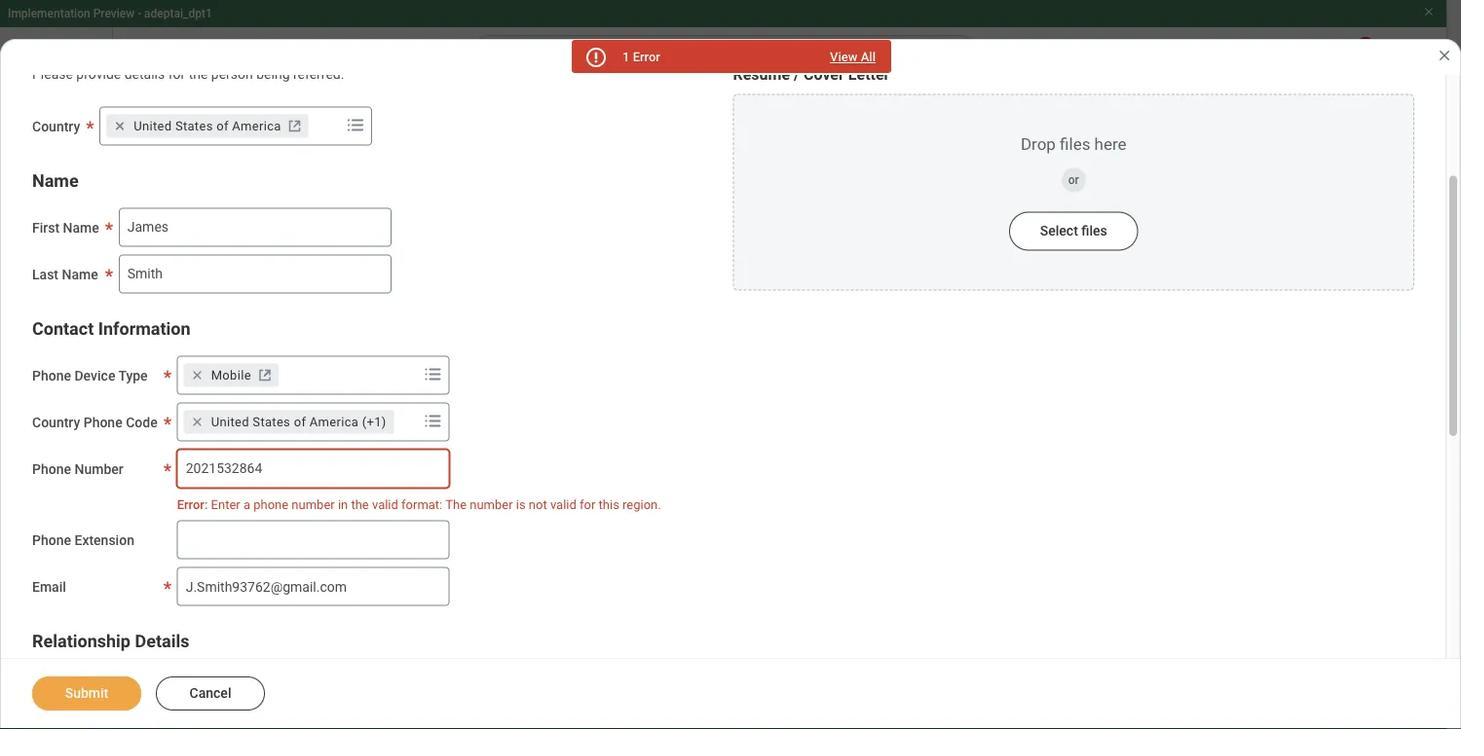 Task type: describe. For each thing, give the bounding box(es) containing it.
possible
[[403, 507, 454, 523]]

contact information
[[32, 318, 191, 339]]

create job alert button
[[348, 389, 510, 428]]

central for staff hr representative - southern & central europe 'link'
[[581, 112, 630, 131]]

states for country phone code
[[253, 415, 291, 429]]

implementation preview -   adeptai_dpt1
[[8, 7, 212, 20]]

resume / cover letter region
[[733, 65, 1415, 291]]

1 vertical spatial should
[[221, 664, 262, 680]]

2 valid from the left
[[550, 497, 577, 512]]

person
[[211, 66, 253, 82]]

select
[[1040, 223, 1078, 239]]

type
[[118, 368, 148, 384]]

format:
[[401, 497, 443, 512]]

the responsibilities of the hr representative include guiding employees through the appropriate on and offboarding policies, fol lowing up with current employees, assisting the hr manager with administrative tasks, and writing reports. to be successful as an hr representative, you should have excellent interpersonal and teamwork skills. ultimately, a top-notch hr representative should have strong written and verbal communication, decision-making, and problem-solving skills.
[[110, 609, 882, 680]]

notifications large image
[[1289, 49, 1309, 68]]

through
[[545, 609, 592, 625]]

view job posting details
[[39, 107, 301, 134]]

phone device type
[[32, 368, 148, 384]]

the up an
[[247, 609, 266, 625]]

country for country phone code
[[32, 414, 80, 430]]

of inside we value our talented employees, and whenever possible strive to help one of our associates grow professionally before recruit ing new talent to our open positions. if you think the open position you see is right for you, we encourage you to apply!
[[564, 507, 577, 523]]

1 horizontal spatial should
[[391, 645, 432, 661]]

value
[[133, 507, 165, 523]]

europe for staff hr representative - southern & central europe 'link'
[[634, 112, 683, 131]]

representative for the staff hr representative - southern & central europe button
[[189, 346, 321, 369]]

current
[[201, 627, 244, 643]]

grow inside we value our talented employees, and whenever possible strive to help one of our associates grow professionally before recruit ing new talent to our open positions. if you think the open position you see is right for you, we encourage you to apply!
[[673, 507, 703, 523]]

dialog containing name
[[0, 26, 1462, 730]]

cover
[[804, 65, 845, 84]]

central for the staff hr representative - southern & central europe button
[[441, 346, 504, 369]]

to left the 'help'
[[494, 507, 506, 523]]

error:
[[177, 497, 208, 512]]

of for the responsibilities of the hr representative include guiding employees through the appropriate on and offboarding policies, fol lowing up with current employees, assisting the hr manager with administrative tasks, and writing reports. to be successful as an hr representative, you should have excellent interpersonal and teamwork skills. ultimately, a top-notch hr representative should have strong written and verbal communication, decision-making, and problem-solving skills.
[[231, 609, 244, 625]]

strive
[[457, 507, 491, 523]]

written
[[340, 664, 382, 680]]

the down "include" at bottom left
[[377, 627, 396, 643]]

the inside contact information group
[[445, 497, 467, 512]]

america for country phone code
[[310, 415, 359, 429]]

resume
[[733, 65, 790, 84]]

details
[[124, 66, 165, 82]]

job for alert
[[423, 400, 446, 417]]

up
[[153, 627, 168, 643]]

staff hr representative - southern & central europe for the staff hr representative - southern & central europe button
[[110, 346, 570, 369]]

profile logan mcneil element
[[1381, 37, 1435, 80]]

hr down to
[[110, 664, 128, 680]]

we value our talented employees, and whenever possible strive to help one of our associates grow professionally before recruit ing new talent to our open positions. if you think the open position you see is right for you, we encourage you to apply!
[[110, 507, 880, 541]]

ext link image
[[285, 116, 305, 136]]

top-
[[813, 645, 836, 661]]

search image
[[484, 47, 508, 70]]

for inside we value our talented employees, and whenever possible strive to help one of our associates grow professionally before recruit ing new talent to our open positions. if you think the open position you see is right for you, we encourage you to apply!
[[606, 525, 623, 541]]

think
[[370, 525, 400, 541]]

our
[[110, 559, 132, 575]]

employees, inside we value our talented employees, and whenever possible strive to help one of our associates grow professionally before recruit ing new talent to our open positions. if you think the open position you see is right for you, we encourage you to apply!
[[244, 507, 312, 523]]

united states of america
[[134, 119, 281, 133]]

staff hr representative - southern & central europe for staff hr representative - southern & central europe 'link'
[[324, 112, 683, 131]]

referred.
[[293, 66, 344, 82]]

error
[[633, 50, 660, 64]]

is inside we value our talented employees, and whenever possible strive to help one of our associates grow professionally before recruit ing new talent to our open positions. if you think the open position you see is right for you, we encourage you to apply!
[[562, 525, 572, 541]]

reports.
[[706, 627, 753, 643]]

my tasks element
[[1326, 37, 1381, 80]]

first
[[32, 219, 60, 236]]

submit button
[[32, 677, 141, 711]]

hr right an
[[252, 645, 270, 661]]

create
[[379, 400, 419, 417]]

administrative
[[507, 627, 593, 643]]

staff hr representative - southern & central europe link
[[324, 112, 683, 131]]

country phone code
[[32, 414, 158, 430]]

Email text field
[[177, 568, 450, 607]]

apply
[[148, 400, 182, 417]]

to right 'excited'
[[158, 473, 171, 489]]

representative,
[[274, 645, 363, 661]]

ing
[[110, 507, 880, 541]]

and down tasks,
[[608, 645, 630, 661]]

a inside group
[[244, 497, 250, 512]]

error: enter a phone number in the valid format: the number is not valid for this region.
[[177, 497, 661, 512]]

writing
[[661, 627, 703, 643]]

staff hr representative - southern & central europe button
[[110, 346, 570, 369]]

manager
[[421, 627, 475, 643]]

to down talented
[[198, 525, 210, 541]]

united states of america, press delete to clear value, ctrl + enter opens in new window. option
[[106, 114, 309, 138]]

relationship
[[32, 632, 131, 652]]

& for staff hr representative - southern & central europe 'link'
[[568, 112, 577, 131]]

apply!
[[783, 525, 819, 541]]

recruit
[[837, 507, 880, 523]]

an
[[234, 645, 249, 661]]

x small image
[[110, 116, 130, 136]]

Phone Extension text field
[[177, 521, 450, 560]]

to left apply!
[[767, 525, 780, 541]]

implementation
[[8, 7, 90, 20]]

files
[[1082, 223, 1108, 239]]

country for country
[[32, 118, 80, 134]]

phone for phone device type
[[32, 368, 71, 384]]

select files
[[1040, 223, 1108, 239]]

last name
[[32, 266, 98, 282]]

job for posting
[[96, 107, 136, 134]]

select files button
[[1009, 212, 1139, 251]]

associates
[[604, 507, 670, 523]]

1 valid from the left
[[372, 497, 398, 512]]

adeptai_dpt1
[[144, 7, 212, 20]]

the right 'all'
[[233, 559, 253, 575]]

- for the staff hr representative - southern & central europe button
[[326, 346, 333, 369]]

employees
[[476, 609, 542, 625]]

0 vertical spatial skills.
[[698, 645, 732, 661]]

southern for staff hr representative - southern & central europe 'link'
[[501, 112, 564, 131]]

refer button
[[229, 389, 338, 428]]

1 vertical spatial skills.
[[784, 664, 819, 680]]

view for view all
[[830, 50, 858, 64]]

strong
[[297, 664, 336, 680]]

a inside the responsibilities of the hr representative include guiding employees through the appropriate on and offboarding policies, fol lowing up with current employees, assisting the hr manager with administrative tasks, and writing reports. to be successful as an hr representative, you should have excellent interpersonal and teamwork skills. ultimately, a top-notch hr representative should have strong written and verbal communication, decision-making, and problem-solving skills.
[[802, 645, 809, 661]]

your
[[208, 473, 235, 489]]

problem-
[[684, 664, 737, 680]]

1 horizontal spatial representative
[[291, 609, 378, 625]]

1 horizontal spatial posting
[[997, 657, 1044, 673]]

Phone Number text field
[[177, 449, 450, 488]]

you inside the responsibilities of the hr representative include guiding employees through the appropriate on and offboarding policies, fol lowing up with current employees, assisting the hr manager with administrative tasks, and writing reports. to be successful as an hr representative, you should have excellent interpersonal and teamwork skills. ultimately, a top-notch hr representative should have strong written and verbal communication, decision-making, and problem-solving skills.
[[366, 645, 388, 661]]

- for staff hr representative - southern & central europe 'link'
[[493, 112, 497, 131]]

is inside contact information group
[[516, 497, 526, 512]]

the up tasks,
[[595, 609, 615, 625]]

phone extension
[[32, 533, 134, 549]]

and left "verbal"
[[385, 664, 408, 680]]

cancel
[[190, 686, 231, 702]]

and up the reports.
[[710, 609, 732, 625]]

0 horizontal spatial for
[[168, 66, 185, 82]]

notch
[[836, 645, 870, 661]]

europe for the staff hr representative - southern & central europe button
[[509, 346, 570, 369]]

information
[[98, 318, 191, 339]]

be
[[129, 645, 144, 661]]

1 horizontal spatial have
[[435, 645, 464, 661]]

x small image for country phone code
[[188, 412, 207, 432]]

code
[[126, 414, 158, 430]]

solving
[[737, 664, 781, 680]]

1
[[623, 50, 630, 64]]

implementation preview -   adeptai_dpt1 banner
[[0, 0, 1447, 90]]

you right the if
[[345, 525, 367, 541]]

view printable version (pdf) image
[[1400, 109, 1424, 133]]

details inside dialog
[[135, 632, 189, 652]]

representative for staff hr representative - southern & central europe 'link'
[[386, 112, 489, 131]]

0 vertical spatial grow
[[174, 473, 204, 489]]

phone for phone extension
[[32, 533, 71, 549]]

positions.
[[270, 525, 330, 541]]

make
[[179, 559, 213, 575]]

include
[[381, 609, 425, 625]]

encourage
[[675, 525, 739, 541]]

talented
[[191, 507, 241, 523]]

ultimately,
[[736, 645, 798, 661]]

decision-
[[552, 664, 607, 680]]

first name
[[32, 219, 99, 236]]

as
[[216, 645, 231, 661]]

united for country phone code
[[211, 415, 249, 429]]



Task type: locate. For each thing, give the bounding box(es) containing it.
cancel button
[[156, 677, 265, 711]]

being
[[256, 66, 290, 82]]

have left strong
[[265, 664, 294, 680]]

1 vertical spatial -
[[493, 112, 497, 131]]

0 horizontal spatial representative
[[132, 664, 218, 680]]

1 horizontal spatial the
[[445, 497, 467, 512]]

name for last
[[62, 266, 98, 282]]

1 vertical spatial x small image
[[188, 412, 207, 432]]

with
[[172, 627, 197, 643], [478, 627, 504, 643]]

region.
[[623, 497, 661, 512]]

to
[[158, 473, 171, 489], [494, 507, 506, 523], [198, 525, 210, 541], [767, 525, 780, 541]]

united states of america (+1)
[[211, 415, 387, 429]]

0 horizontal spatial america
[[232, 119, 281, 133]]

all
[[861, 50, 876, 64]]

southern up create
[[338, 346, 418, 369]]

grow up error: in the left bottom of the page
[[174, 473, 204, 489]]

valid right not
[[550, 497, 577, 512]]

excited to grow your career?
[[110, 473, 284, 489]]

skills. down top-
[[784, 664, 819, 680]]

1 vertical spatial united
[[211, 415, 249, 429]]

for right details
[[168, 66, 185, 82]]

job left alert
[[423, 400, 446, 417]]

excellent
[[467, 645, 521, 661]]

0 horizontal spatial with
[[172, 627, 197, 643]]

-
[[138, 7, 141, 20], [493, 112, 497, 131], [326, 346, 333, 369]]

the inside the responsibilities of the hr representative include guiding employees through the appropriate on and offboarding policies, fol lowing up with current employees, assisting the hr manager with administrative tasks, and writing reports. to be successful as an hr representative, you should have excellent interpersonal and teamwork skills. ultimately, a top-notch hr representative should have strong written and verbal communication, decision-making, and problem-solving skills.
[[110, 609, 133, 625]]

0 horizontal spatial in
[[320, 559, 331, 575]]

to
[[110, 645, 125, 661]]

our people make all the difference in our success .
[[110, 559, 412, 575]]

and down appropriate
[[635, 627, 658, 643]]

phone left number
[[32, 461, 71, 477]]

view for view job posting details
[[39, 107, 90, 134]]

0 horizontal spatial &
[[423, 346, 436, 369]]

people
[[135, 559, 176, 575]]

united down mobile
[[211, 415, 249, 429]]

0 vertical spatial europe
[[634, 112, 683, 131]]

0 horizontal spatial open
[[237, 525, 267, 541]]

professionally
[[706, 507, 791, 523]]

staff hr representative - southern & central europe up (+1)
[[110, 346, 570, 369]]

central up alert
[[441, 346, 504, 369]]

0 horizontal spatial southern
[[338, 346, 418, 369]]

2 number from the left
[[470, 497, 513, 512]]

1 error
[[623, 50, 660, 64]]

submit
[[65, 686, 108, 702]]

states
[[175, 119, 213, 133], [253, 415, 291, 429]]

create job alert
[[379, 400, 479, 417]]

central down exclamation image
[[581, 112, 630, 131]]

letter
[[848, 65, 890, 84]]

0 horizontal spatial -
[[138, 7, 141, 20]]

representative inside "group"
[[189, 346, 321, 369]]

states inside contact information group
[[253, 415, 291, 429]]

1 horizontal spatial is
[[562, 525, 572, 541]]

(+1)
[[362, 415, 387, 429]]

relationship details
[[32, 632, 189, 652]]

1 horizontal spatial with
[[478, 627, 504, 643]]

details down responsibilities
[[135, 632, 189, 652]]

1 horizontal spatial details
[[228, 107, 301, 134]]

in inside staff hr representative - southern & central europe "group"
[[320, 559, 331, 575]]

2 open from the left
[[426, 525, 456, 541]]

united states of america (+1), press delete to clear value. option
[[184, 410, 394, 434]]

prompts image left alert
[[422, 409, 445, 433]]

0 vertical spatial posting
[[141, 107, 222, 134]]

posting down the please provide details for the person being referred.
[[141, 107, 222, 134]]

skills. up problem-
[[698, 645, 732, 661]]

1 vertical spatial details
[[135, 632, 189, 652]]

- right preview
[[138, 7, 141, 20]]

0 vertical spatial view
[[830, 50, 858, 64]]

is left not
[[516, 497, 526, 512]]

united right x small image
[[134, 119, 172, 133]]

job inside button
[[423, 400, 446, 417]]

0 horizontal spatial the
[[110, 609, 133, 625]]

2 with from the left
[[478, 627, 504, 643]]

america left (+1)
[[310, 415, 359, 429]]

open down phone
[[237, 525, 267, 541]]

not
[[529, 497, 547, 512]]

1 vertical spatial view
[[39, 107, 90, 134]]

0 horizontal spatial view
[[39, 107, 90, 134]]

0 vertical spatial central
[[581, 112, 630, 131]]

0 vertical spatial details
[[228, 107, 301, 134]]

x small image for phone device type
[[188, 366, 207, 385]]

0 horizontal spatial states
[[175, 119, 213, 133]]

1 vertical spatial europe
[[509, 346, 570, 369]]

europe inside "group"
[[509, 346, 570, 369]]

help
[[509, 507, 535, 523]]

staff hr representative - southern & central europe inside "group"
[[110, 346, 570, 369]]

verbal
[[411, 664, 448, 680]]

1 horizontal spatial grow
[[673, 507, 703, 523]]

responsibilities
[[136, 609, 228, 625]]

with up the excellent in the left bottom of the page
[[478, 627, 504, 643]]

0 vertical spatial &
[[568, 112, 577, 131]]

name right first
[[63, 219, 99, 236]]

united inside contact information group
[[211, 415, 249, 429]]

1 horizontal spatial &
[[568, 112, 577, 131]]

view
[[830, 50, 858, 64], [39, 107, 90, 134]]

hr down "include" at bottom left
[[400, 627, 418, 643]]

mobile, press delete to clear value, ctrl + enter opens in new window. option
[[184, 364, 279, 387]]

mobile element
[[211, 367, 251, 384]]

name right last
[[62, 266, 98, 282]]

position
[[459, 525, 508, 541]]

should down an
[[221, 664, 262, 680]]

1 vertical spatial country
[[32, 414, 80, 430]]

tasks,
[[597, 627, 632, 643]]

america for country
[[232, 119, 281, 133]]

for left this
[[580, 497, 596, 512]]

1 horizontal spatial states
[[253, 415, 291, 429]]

country
[[32, 118, 80, 134], [32, 414, 80, 430]]

prompts image
[[344, 113, 368, 137], [422, 409, 445, 433]]

staff
[[324, 112, 358, 131], [110, 346, 153, 369]]

relationship details button
[[32, 632, 189, 652]]

1 horizontal spatial skills.
[[784, 664, 819, 680]]

name for first
[[63, 219, 99, 236]]

or
[[1069, 173, 1079, 187]]

the left person
[[189, 66, 208, 82]]

1 horizontal spatial america
[[310, 415, 359, 429]]

southern for the staff hr representative - southern & central europe button
[[338, 346, 418, 369]]

contact information group
[[32, 317, 714, 607]]

hr right ext link icon
[[362, 112, 382, 131]]

0 horizontal spatial central
[[441, 346, 504, 369]]

0 horizontal spatial staff
[[110, 346, 153, 369]]

0 vertical spatial have
[[435, 645, 464, 661]]

successful
[[147, 645, 213, 661]]

you up written at the bottom
[[366, 645, 388, 661]]

name button
[[32, 170, 79, 191]]

representative up refer
[[189, 346, 321, 369]]

0 horizontal spatial representative
[[189, 346, 321, 369]]

country down the please
[[32, 118, 80, 134]]

1 vertical spatial name
[[63, 219, 99, 236]]

open down possible
[[426, 525, 456, 541]]

resume / cover letter
[[733, 65, 890, 84]]

representative down the search image
[[386, 112, 489, 131]]

one
[[539, 507, 561, 523]]

x small image left mobile
[[188, 366, 207, 385]]

southern down the search image
[[501, 112, 564, 131]]

of
[[216, 119, 229, 133], [294, 415, 306, 429], [564, 507, 577, 523], [231, 609, 244, 625]]

ext link image
[[255, 366, 275, 385]]

1 country from the top
[[32, 118, 80, 134]]

america inside contact information group
[[310, 415, 359, 429]]

for
[[168, 66, 185, 82], [580, 497, 596, 512], [606, 525, 623, 541]]

employees,
[[244, 507, 312, 523], [247, 627, 315, 643]]

the right format:
[[445, 497, 467, 512]]

name up first
[[32, 170, 79, 191]]

& inside "group"
[[423, 346, 436, 369]]

southern inside staff hr representative - southern & central europe "group"
[[338, 346, 418, 369]]

for left you,
[[606, 525, 623, 541]]

making,
[[607, 664, 654, 680]]

0 vertical spatial x small image
[[188, 366, 207, 385]]

2 horizontal spatial for
[[606, 525, 623, 541]]

0 vertical spatial staff hr representative - southern & central europe
[[324, 112, 683, 131]]

and down teamwork
[[658, 664, 680, 680]]

number up position on the bottom left
[[470, 497, 513, 512]]

states for country
[[175, 119, 213, 133]]

job down provide
[[96, 107, 136, 134]]

0 vertical spatial representative
[[291, 609, 378, 625]]

1 vertical spatial prompts image
[[422, 409, 445, 433]]

staff hr representative - southern & central europe group
[[110, 342, 893, 681]]

0 horizontal spatial united
[[134, 119, 172, 133]]

you down the 'help'
[[512, 525, 533, 541]]

new
[[132, 525, 157, 541]]

- down the search image
[[493, 112, 497, 131]]

1 x small image from the top
[[188, 366, 207, 385]]

x small image inside united states of america (+1), press delete to clear value. option
[[188, 412, 207, 432]]

you
[[345, 525, 367, 541], [512, 525, 533, 541], [742, 525, 764, 541], [366, 645, 388, 661]]

contact information button
[[32, 318, 191, 339]]

the inside we value our talented employees, and whenever possible strive to help one of our associates grow professionally before recruit ing new talent to our open positions. if you think the open position you see is right for you, we encourage you to apply!
[[403, 525, 422, 541]]

please
[[32, 66, 73, 82]]

prompts image for error:
[[422, 409, 445, 433]]

close environment banner image
[[1424, 6, 1435, 18]]

the inside contact information group
[[351, 497, 369, 512]]

grow up encourage
[[673, 507, 703, 523]]

with down responsibilities
[[172, 627, 197, 643]]

details down being
[[228, 107, 301, 134]]

united states of america element
[[134, 117, 281, 135]]

details inside main content
[[228, 107, 301, 134]]

2 x small image from the top
[[188, 412, 207, 432]]

assisting
[[319, 627, 374, 643]]

representative up assisting
[[291, 609, 378, 625]]

a
[[244, 497, 250, 512], [802, 645, 809, 661]]

phone left the device
[[32, 368, 71, 384]]

our down talented
[[214, 525, 234, 541]]

1 horizontal spatial open
[[426, 525, 456, 541]]

staff hr representative - southern & central europe down the search image
[[324, 112, 683, 131]]

excited
[[110, 473, 155, 489]]

1 vertical spatial a
[[802, 645, 809, 661]]

1 vertical spatial staff
[[110, 346, 153, 369]]

the up relationship details button
[[110, 609, 133, 625]]

0 horizontal spatial details
[[135, 632, 189, 652]]

of inside the responsibilities of the hr representative include guiding employees through the appropriate on and offboarding policies, fol lowing up with current employees, assisting the hr manager with administrative tasks, and writing reports. to be successful as an hr representative, you should have excellent interpersonal and teamwork skills. ultimately, a top-notch hr representative should have strong written and verbal communication, decision-making, and problem-solving skills.
[[231, 609, 244, 625]]

1 vertical spatial is
[[562, 525, 572, 541]]

0 vertical spatial southern
[[501, 112, 564, 131]]

0 vertical spatial staff
[[324, 112, 358, 131]]

0 vertical spatial the
[[445, 497, 467, 512]]

0 horizontal spatial number
[[292, 497, 335, 512]]

have
[[435, 645, 464, 661], [265, 664, 294, 680]]

the down 'phone number' text field
[[351, 497, 369, 512]]

employees, up positions.
[[244, 507, 312, 523]]

a left top-
[[802, 645, 809, 661]]

0 vertical spatial america
[[232, 119, 281, 133]]

1 horizontal spatial valid
[[550, 497, 577, 512]]

exclamation image
[[588, 51, 603, 65]]

0 vertical spatial a
[[244, 497, 250, 512]]

phone left code at bottom
[[83, 414, 122, 430]]

you down professionally
[[742, 525, 764, 541]]

1 horizontal spatial in
[[338, 497, 348, 512]]

1 horizontal spatial a
[[802, 645, 809, 661]]

0 horizontal spatial a
[[244, 497, 250, 512]]

1 horizontal spatial united
[[211, 415, 249, 429]]

view job posting details main content
[[0, 90, 1447, 730]]

country up the phone number
[[32, 414, 80, 430]]

1 open from the left
[[237, 525, 267, 541]]

prompts image right ext link icon
[[344, 113, 368, 137]]

number up positions.
[[292, 497, 335, 512]]

email
[[32, 579, 66, 596]]

in up the if
[[338, 497, 348, 512]]

central inside staff hr representative - southern & central europe "group"
[[441, 346, 504, 369]]

0 horizontal spatial job
[[96, 107, 136, 134]]

1 with from the left
[[172, 627, 197, 643]]

staff inside "group"
[[110, 346, 153, 369]]

united states of america (+1) element
[[211, 413, 387, 431]]

view inside dialog
[[830, 50, 858, 64]]

0 vertical spatial prompts image
[[344, 113, 368, 137]]

the down possible
[[403, 525, 422, 541]]

First Name text field
[[119, 208, 391, 247]]

refer
[[267, 400, 300, 417]]

2 vertical spatial for
[[606, 525, 623, 541]]

0 vertical spatial name
[[32, 170, 79, 191]]

our up right
[[580, 507, 600, 523]]

employees, inside the responsibilities of the hr representative include guiding employees through the appropriate on and offboarding policies, fol lowing up with current employees, assisting the hr manager with administrative tasks, and writing reports. to be successful as an hr representative, you should have excellent interpersonal and teamwork skills. ultimately, a top-notch hr representative should have strong written and verbal communication, decision-making, and problem-solving skills.
[[247, 627, 315, 643]]

country inside contact information group
[[32, 414, 80, 430]]

Last Name text field
[[119, 255, 391, 294]]

2 horizontal spatial -
[[493, 112, 497, 131]]

0 vertical spatial is
[[516, 497, 526, 512]]

0 vertical spatial states
[[175, 119, 213, 133]]

and inside we value our talented employees, and whenever possible strive to help one of our associates grow professionally before recruit ing new talent to our open positions. if you think the open position you see is right for you, we encourage you to apply!
[[316, 507, 338, 523]]

dialog
[[0, 26, 1462, 730]]

united for country
[[134, 119, 172, 133]]

1 horizontal spatial for
[[580, 497, 596, 512]]

central
[[581, 112, 630, 131], [441, 346, 504, 369]]

phone number
[[32, 461, 123, 477]]

0 horizontal spatial prompts image
[[344, 113, 368, 137]]

0 vertical spatial job
[[96, 107, 136, 134]]

of for united states of america
[[216, 119, 229, 133]]

number
[[75, 461, 123, 477]]

interpersonal
[[525, 645, 604, 661]]

0 horizontal spatial have
[[265, 664, 294, 680]]

view inside main content
[[39, 107, 90, 134]]

employees, up representative,
[[247, 627, 315, 643]]

1 horizontal spatial central
[[581, 112, 630, 131]]

1 horizontal spatial job
[[423, 400, 446, 417]]

europe
[[634, 112, 683, 131], [509, 346, 570, 369]]

1 vertical spatial america
[[310, 415, 359, 429]]

x small image inside mobile, press delete to clear value, ctrl + enter opens in new window. option
[[188, 366, 207, 385]]

- inside "group"
[[326, 346, 333, 369]]

hr down email text field at the bottom of page
[[270, 609, 288, 625]]

america left ext link icon
[[232, 119, 281, 133]]

the
[[189, 66, 208, 82], [351, 497, 369, 512], [403, 525, 422, 541], [233, 559, 253, 575], [247, 609, 266, 625], [595, 609, 615, 625], [377, 627, 396, 643]]

skills.
[[698, 645, 732, 661], [784, 664, 819, 680]]

posting left date
[[997, 657, 1044, 673]]

prompts image
[[422, 363, 445, 386]]

0 horizontal spatial should
[[221, 664, 262, 680]]

0 vertical spatial country
[[32, 118, 80, 134]]

0 horizontal spatial is
[[516, 497, 526, 512]]

we
[[110, 507, 129, 523]]

2 country from the top
[[32, 414, 80, 430]]

view left the all
[[830, 50, 858, 64]]

is right see
[[562, 525, 572, 541]]

should up "verbal"
[[391, 645, 432, 661]]

- inside banner
[[138, 7, 141, 20]]

0 vertical spatial united
[[134, 119, 172, 133]]

- right ext link image
[[326, 346, 333, 369]]

1 number from the left
[[292, 497, 335, 512]]

1 horizontal spatial view
[[830, 50, 858, 64]]

representative down the successful
[[132, 664, 218, 680]]

2 vertical spatial name
[[62, 266, 98, 282]]

x small image
[[188, 366, 207, 385], [188, 412, 207, 432]]

of for united states of america (+1)
[[294, 415, 306, 429]]

1 vertical spatial job
[[423, 400, 446, 417]]

hr down information
[[158, 346, 184, 369]]

staff down information
[[110, 346, 153, 369]]

staff right ext link icon
[[324, 112, 358, 131]]

& for the staff hr representative - southern & central europe button
[[423, 346, 436, 369]]

phone
[[32, 368, 71, 384], [83, 414, 122, 430], [32, 461, 71, 477], [32, 533, 71, 549]]

a right enter
[[244, 497, 250, 512]]

and up the if
[[316, 507, 338, 523]]

0 horizontal spatial europe
[[509, 346, 570, 369]]

phone up email
[[32, 533, 71, 549]]

phone for phone number
[[32, 461, 71, 477]]

1 vertical spatial &
[[423, 346, 436, 369]]

close refer a candidate from internal career image
[[1437, 48, 1453, 63]]

1 vertical spatial employees,
[[247, 627, 315, 643]]

0 vertical spatial -
[[138, 7, 141, 20]]

staff for the staff hr representative - southern & central europe button
[[110, 346, 153, 369]]

for inside group
[[580, 497, 596, 512]]

our up talent
[[168, 507, 188, 523]]

1 vertical spatial representative
[[189, 346, 321, 369]]

x small image right apply
[[188, 412, 207, 432]]

prompts image for last name
[[344, 113, 368, 137]]

1 vertical spatial states
[[253, 415, 291, 429]]

communication,
[[451, 664, 549, 680]]

please provide details for the person being referred.
[[32, 66, 344, 82]]

offboarding
[[736, 609, 807, 625]]

0 horizontal spatial grow
[[174, 473, 204, 489]]

in inside group
[[338, 497, 348, 512]]

right
[[575, 525, 603, 541]]

1 horizontal spatial -
[[326, 346, 333, 369]]

1 vertical spatial posting
[[997, 657, 1044, 673]]

our down the if
[[335, 559, 355, 575]]

device
[[75, 368, 115, 384]]

of inside contact information group
[[294, 415, 306, 429]]

/
[[794, 65, 800, 84]]

.
[[408, 559, 412, 575]]

valid up think
[[372, 497, 398, 512]]

1 vertical spatial have
[[265, 664, 294, 680]]

view down the please
[[39, 107, 90, 134]]

0 vertical spatial employees,
[[244, 507, 312, 523]]

in right difference at the left of page
[[320, 559, 331, 575]]

alert
[[449, 400, 479, 417]]

success
[[358, 559, 408, 575]]

1 vertical spatial central
[[441, 346, 504, 369]]

enter
[[211, 497, 240, 512]]

1 horizontal spatial representative
[[386, 112, 489, 131]]

1 horizontal spatial staff
[[324, 112, 358, 131]]

have down the manager
[[435, 645, 464, 661]]

staff for staff hr representative - southern & central europe 'link'
[[324, 112, 358, 131]]

job
[[96, 107, 136, 134], [423, 400, 446, 417]]

our
[[168, 507, 188, 523], [580, 507, 600, 523], [214, 525, 234, 541], [335, 559, 355, 575]]

guiding
[[428, 609, 473, 625]]

contact
[[32, 318, 94, 339]]

name group
[[32, 169, 714, 294]]



Task type: vqa. For each thing, say whether or not it's contained in the screenshot.
Navigate inside the "button"
no



